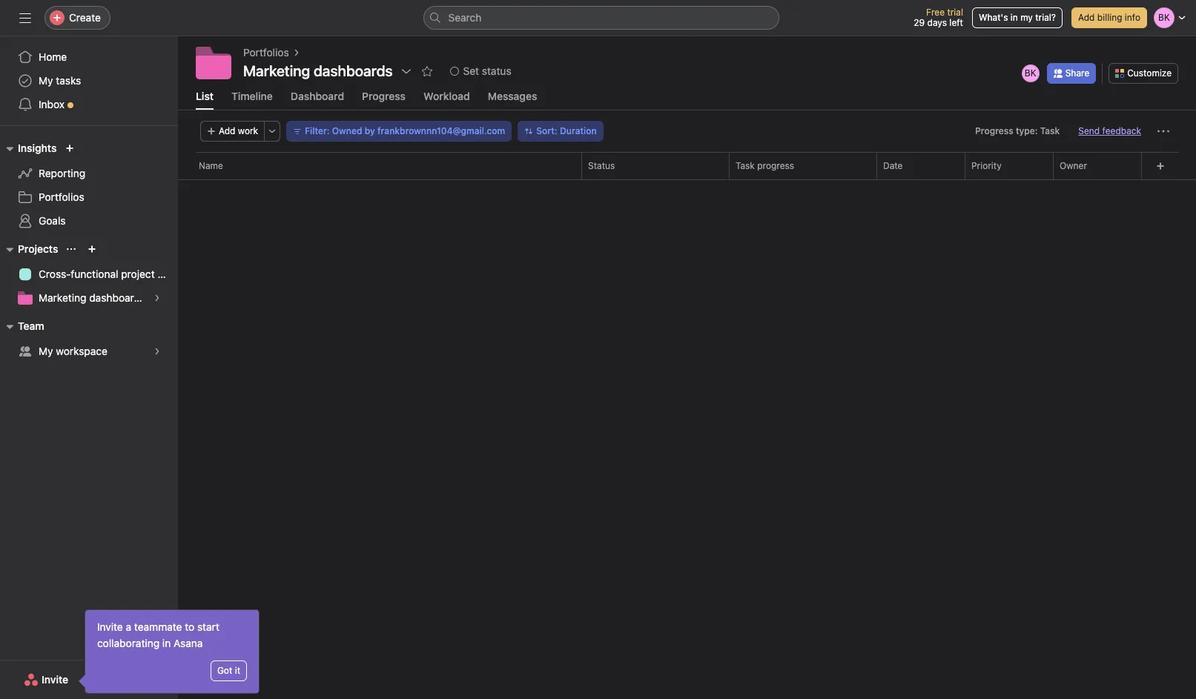 Task type: describe. For each thing, give the bounding box(es) containing it.
start
[[197, 621, 220, 634]]

inbox link
[[9, 93, 169, 116]]

share
[[1066, 67, 1090, 78]]

timeline link
[[232, 90, 273, 110]]

tasks
[[56, 74, 81, 87]]

what's
[[979, 12, 1009, 23]]

my
[[1021, 12, 1034, 23]]

0 horizontal spatial portfolios link
[[9, 186, 169, 209]]

inbox
[[39, 98, 65, 111]]

new image
[[66, 144, 74, 153]]

add work
[[219, 125, 258, 137]]

home
[[39, 50, 67, 63]]

to
[[185, 621, 195, 634]]

progress for progress
[[362, 90, 406, 102]]

29
[[914, 17, 925, 28]]

status
[[482, 65, 512, 77]]

create
[[69, 11, 101, 24]]

insights element
[[0, 135, 178, 236]]

invite for invite a teammate to start collaborating in asana got it
[[97, 621, 123, 634]]

team button
[[0, 318, 44, 335]]

list
[[196, 90, 214, 102]]

share button
[[1048, 63, 1097, 83]]

messages link
[[488, 90, 538, 110]]

progress type: task
[[976, 125, 1061, 137]]

a
[[126, 621, 131, 634]]

dashboard
[[291, 90, 344, 102]]

progress link
[[362, 90, 406, 110]]

new project or portfolio image
[[88, 245, 97, 254]]

invite button
[[14, 667, 78, 694]]

projects element
[[0, 236, 178, 313]]

type:
[[1017, 125, 1038, 137]]

it
[[235, 666, 240, 677]]

project
[[121, 268, 155, 280]]

filter:
[[305, 125, 330, 137]]

sort:
[[537, 125, 558, 137]]

workload
[[424, 90, 470, 102]]

owner
[[1060, 160, 1088, 171]]

progress type: task button
[[969, 121, 1067, 142]]

progress
[[758, 160, 795, 171]]

timeline
[[232, 90, 273, 102]]

priority
[[972, 160, 1002, 171]]

workspace
[[56, 345, 108, 358]]

got
[[217, 666, 232, 677]]

create button
[[45, 6, 111, 30]]

add billing info
[[1079, 12, 1141, 23]]

0 vertical spatial portfolios
[[243, 46, 289, 59]]

teams element
[[0, 313, 178, 367]]

what's in my trial?
[[979, 12, 1057, 23]]

add field image
[[1156, 162, 1165, 171]]

progress for progress type: task
[[976, 125, 1014, 137]]

reporting link
[[9, 162, 169, 186]]

filter: owned by frankbrownnn104@gmail.com
[[305, 125, 506, 137]]

add for add work
[[219, 125, 236, 137]]

my for my tasks
[[39, 74, 53, 87]]

in inside invite a teammate to start collaborating in asana got it
[[162, 637, 171, 650]]

task inside row
[[736, 160, 755, 171]]

marketing
[[39, 292, 86, 304]]

send feedback
[[1079, 125, 1142, 137]]

search
[[449, 11, 482, 24]]

sort: duration
[[537, 125, 597, 137]]

filter: owned by frankbrownnn104@gmail.com button
[[286, 121, 512, 142]]

trial?
[[1036, 12, 1057, 23]]

workload link
[[424, 90, 470, 110]]

trial
[[948, 7, 964, 18]]

messages
[[488, 90, 538, 102]]

marketing dashboards
[[243, 62, 393, 79]]

what's in my trial? button
[[973, 7, 1063, 28]]

asana
[[174, 637, 203, 650]]

more actions image
[[1158, 125, 1170, 137]]

cross-
[[39, 268, 71, 280]]

goals
[[39, 214, 66, 227]]

my workspace link
[[9, 340, 169, 364]]

insights
[[18, 142, 57, 154]]

add for add billing info
[[1079, 12, 1096, 23]]

see details, marketing dashboards image
[[153, 294, 162, 303]]

set status
[[463, 65, 512, 77]]



Task type: vqa. For each thing, say whether or not it's contained in the screenshot.
Messages
yes



Task type: locate. For each thing, give the bounding box(es) containing it.
marketing dashboards
[[39, 292, 146, 304]]

my down team
[[39, 345, 53, 358]]

portfolios
[[243, 46, 289, 59], [39, 191, 84, 203]]

insights button
[[0, 140, 57, 157]]

dashboards
[[89, 292, 146, 304]]

portfolios down reporting at the top of page
[[39, 191, 84, 203]]

collaborating
[[97, 637, 160, 650]]

by
[[365, 125, 375, 137]]

invite a teammate to start collaborating in asana tooltip
[[81, 611, 259, 694]]

in down teammate
[[162, 637, 171, 650]]

1 vertical spatial in
[[162, 637, 171, 650]]

teammate
[[134, 621, 182, 634]]

0 vertical spatial my
[[39, 74, 53, 87]]

in
[[1011, 12, 1019, 23], [162, 637, 171, 650]]

portfolios link down reporting at the top of page
[[9, 186, 169, 209]]

show options image
[[400, 65, 412, 77]]

search list box
[[423, 6, 779, 30]]

0 horizontal spatial invite
[[42, 674, 68, 686]]

search button
[[423, 6, 779, 30]]

my inside teams element
[[39, 345, 53, 358]]

my workspace
[[39, 345, 108, 358]]

projects button
[[0, 240, 58, 258]]

add to starred image
[[421, 65, 433, 77]]

billing
[[1098, 12, 1123, 23]]

in inside what's in my trial? button
[[1011, 12, 1019, 23]]

send
[[1079, 125, 1101, 137]]

portfolios link
[[243, 45, 289, 61], [9, 186, 169, 209]]

1 horizontal spatial in
[[1011, 12, 1019, 23]]

left
[[950, 17, 964, 28]]

my for my workspace
[[39, 345, 53, 358]]

0 vertical spatial add
[[1079, 12, 1096, 23]]

see details, my workspace image
[[153, 347, 162, 356]]

name
[[199, 160, 223, 171]]

task right type:
[[1041, 125, 1061, 137]]

invite
[[97, 621, 123, 634], [42, 674, 68, 686]]

1 vertical spatial invite
[[42, 674, 68, 686]]

1 vertical spatial progress
[[976, 125, 1014, 137]]

0 vertical spatial portfolios link
[[243, 45, 289, 61]]

date
[[884, 160, 903, 171]]

task progress
[[736, 160, 795, 171]]

0 horizontal spatial progress
[[362, 90, 406, 102]]

1 row from the top
[[178, 152, 1197, 180]]

1 horizontal spatial add
[[1079, 12, 1096, 23]]

customize
[[1128, 67, 1172, 78]]

portfolios link up timeline
[[243, 45, 289, 61]]

customize button
[[1110, 63, 1179, 83]]

my inside global "element"
[[39, 74, 53, 87]]

in left my at right
[[1011, 12, 1019, 23]]

list link
[[196, 90, 214, 110]]

portfolios up timeline
[[243, 46, 289, 59]]

2 row from the top
[[178, 179, 1197, 180]]

reporting
[[39, 167, 85, 180]]

goals link
[[9, 209, 169, 233]]

my left tasks
[[39, 74, 53, 87]]

progress
[[362, 90, 406, 102], [976, 125, 1014, 137]]

more actions image
[[268, 127, 277, 136]]

0 horizontal spatial portfolios
[[39, 191, 84, 203]]

free
[[927, 7, 945, 18]]

task left progress
[[736, 160, 755, 171]]

set
[[463, 65, 479, 77]]

progress left type:
[[976, 125, 1014, 137]]

row
[[178, 152, 1197, 180], [178, 179, 1197, 180]]

1 horizontal spatial portfolios
[[243, 46, 289, 59]]

portfolios inside insights element
[[39, 191, 84, 203]]

1 my from the top
[[39, 74, 53, 87]]

add inside button
[[1079, 12, 1096, 23]]

feedback
[[1103, 125, 1142, 137]]

0 vertical spatial in
[[1011, 12, 1019, 23]]

frankbrownnn104@gmail.com
[[378, 125, 506, 137]]

plan
[[158, 268, 178, 280]]

add left the billing on the right of the page
[[1079, 12, 1096, 23]]

my
[[39, 74, 53, 87], [39, 345, 53, 358]]

1 vertical spatial task
[[736, 160, 755, 171]]

1 horizontal spatial invite
[[97, 621, 123, 634]]

task
[[1041, 125, 1061, 137], [736, 160, 755, 171]]

home link
[[9, 45, 169, 69]]

1 vertical spatial add
[[219, 125, 236, 137]]

progress inside dropdown button
[[976, 125, 1014, 137]]

my tasks link
[[9, 69, 169, 93]]

set status button
[[443, 61, 518, 82]]

global element
[[0, 36, 178, 125]]

days
[[928, 17, 948, 28]]

0 horizontal spatial in
[[162, 637, 171, 650]]

0 horizontal spatial task
[[736, 160, 755, 171]]

functional
[[71, 268, 118, 280]]

info
[[1126, 12, 1141, 23]]

2 my from the top
[[39, 345, 53, 358]]

add left work in the left of the page
[[219, 125, 236, 137]]

invite inside invite a teammate to start collaborating in asana got it
[[97, 621, 123, 634]]

dashboard link
[[291, 90, 344, 110]]

send feedback link
[[1079, 125, 1142, 138]]

free trial 29 days left
[[914, 7, 964, 28]]

projects
[[18, 243, 58, 255]]

sort: duration button
[[518, 121, 604, 142]]

0 horizontal spatial add
[[219, 125, 236, 137]]

0 vertical spatial task
[[1041, 125, 1061, 137]]

invite for invite
[[42, 674, 68, 686]]

add
[[1079, 12, 1096, 23], [219, 125, 236, 137]]

cross-functional project plan link
[[9, 263, 178, 286]]

hide sidebar image
[[19, 12, 31, 24]]

status
[[588, 160, 615, 171]]

my tasks
[[39, 74, 81, 87]]

task inside dropdown button
[[1041, 125, 1061, 137]]

work
[[238, 125, 258, 137]]

add work button
[[200, 121, 265, 142]]

progress down show options image
[[362, 90, 406, 102]]

marketing dashboards link
[[9, 286, 169, 310]]

invite a teammate to start collaborating in asana got it
[[97, 621, 240, 677]]

0 vertical spatial invite
[[97, 621, 123, 634]]

1 horizontal spatial task
[[1041, 125, 1061, 137]]

add billing info button
[[1072, 7, 1148, 28]]

1 vertical spatial portfolios link
[[9, 186, 169, 209]]

1 horizontal spatial portfolios link
[[243, 45, 289, 61]]

bk
[[1025, 67, 1037, 78]]

invite inside "invite" button
[[42, 674, 68, 686]]

row containing name
[[178, 152, 1197, 180]]

team
[[18, 320, 44, 332]]

duration
[[560, 125, 597, 137]]

1 horizontal spatial progress
[[976, 125, 1014, 137]]

0 vertical spatial progress
[[362, 90, 406, 102]]

got it button
[[211, 661, 247, 682]]

1 vertical spatial my
[[39, 345, 53, 358]]

owned
[[332, 125, 362, 137]]

cross-functional project plan
[[39, 268, 178, 280]]

1 vertical spatial portfolios
[[39, 191, 84, 203]]

show options, current sort, top image
[[67, 245, 76, 254]]

add inside button
[[219, 125, 236, 137]]



